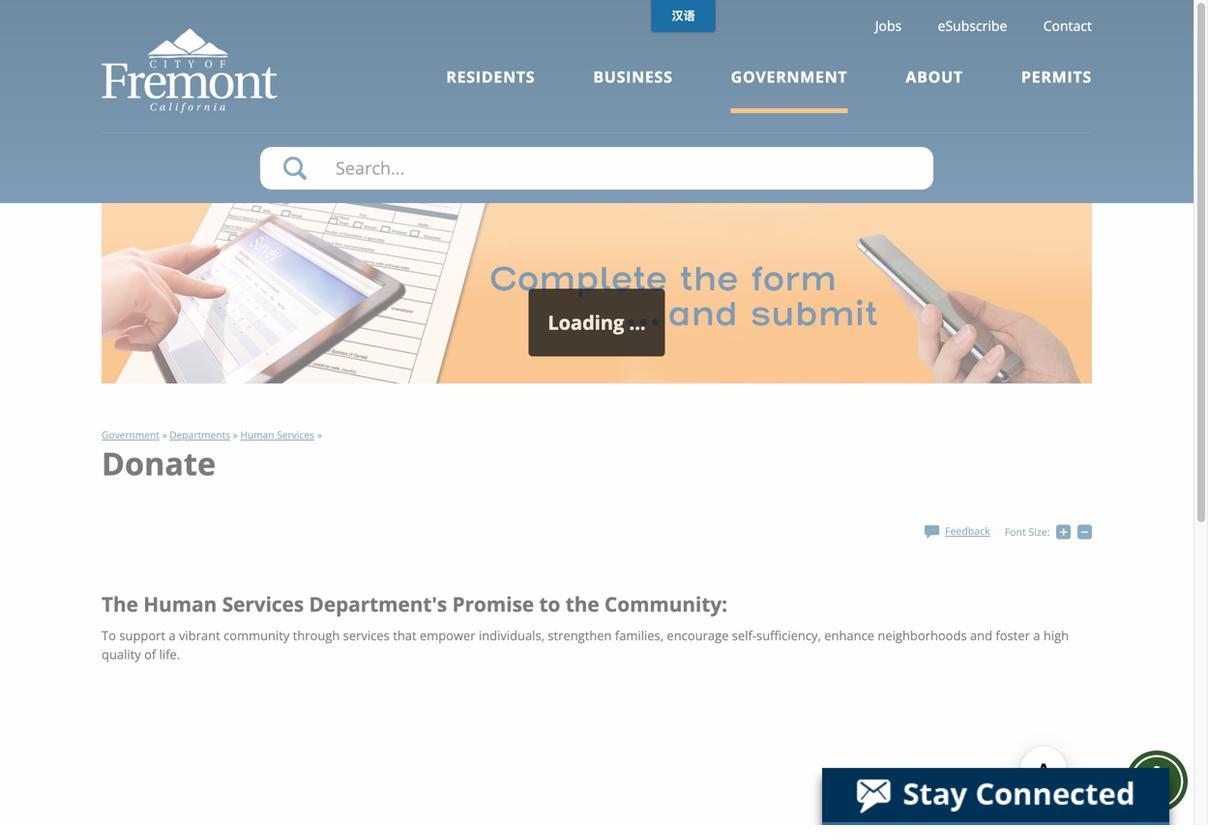 Task type: locate. For each thing, give the bounding box(es) containing it.
the human services department's promise to the community: to support a vibrant community through services that empower individuals, strengthen families, encourage self-sufficiency, enhance neighborhoods and foster a high quality of life.
[[102, 591, 1069, 663]]

a
[[169, 627, 176, 644], [1033, 627, 1040, 644]]

+ link
[[1057, 525, 1077, 540]]

1 vertical spatial government
[[102, 428, 160, 441]]

columnusercontrol1 main content
[[102, 66, 1095, 825]]

2 » from the left
[[233, 428, 238, 441]]

of
[[144, 646, 156, 663]]

1 » from the left
[[162, 428, 167, 441]]

1 vertical spatial services
[[222, 591, 304, 618]]

0 horizontal spatial government
[[102, 428, 160, 441]]

about
[[906, 66, 963, 87]]

sufficiency,
[[757, 627, 821, 644]]

human
[[240, 428, 274, 441], [143, 591, 217, 618]]

to
[[539, 591, 560, 618]]

empower
[[420, 627, 476, 644]]

»
[[162, 428, 167, 441], [233, 428, 238, 441]]

esubscribe
[[938, 16, 1007, 35]]

about link
[[906, 66, 963, 113]]

loading ...
[[548, 309, 646, 336]]

contact link
[[1044, 16, 1092, 35]]

government for government
[[731, 66, 848, 87]]

quality
[[102, 646, 141, 663]]

0 vertical spatial human
[[240, 428, 274, 441]]

» up donate
[[162, 428, 167, 441]]

human right departments link
[[240, 428, 274, 441]]

government inside government » departments » human services donate
[[102, 428, 160, 441]]

0 horizontal spatial »
[[162, 428, 167, 441]]

services
[[277, 428, 314, 441], [222, 591, 304, 618]]

neighborhoods
[[878, 627, 967, 644]]

permits link
[[1021, 66, 1092, 113]]

1 horizontal spatial human
[[240, 428, 274, 441]]

self-
[[732, 627, 757, 644]]

encourage
[[667, 627, 729, 644]]

services inside "the human services department's promise to the community: to support a vibrant community through services that empower individuals, strengthen families, encourage self-sufficiency, enhance neighborhoods and foster a high quality of life."
[[222, 591, 304, 618]]

government link
[[731, 66, 848, 113], [102, 428, 160, 441]]

1 horizontal spatial a
[[1033, 627, 1040, 644]]

a up life.
[[169, 627, 176, 644]]

1 horizontal spatial »
[[233, 428, 238, 441]]

» right departments link
[[233, 428, 238, 441]]

residents
[[446, 66, 535, 87]]

services
[[343, 627, 390, 644]]

the
[[102, 591, 138, 618]]

human up vibrant
[[143, 591, 217, 618]]

departments
[[170, 428, 230, 441]]

government
[[731, 66, 848, 87], [102, 428, 160, 441]]

that
[[393, 627, 417, 644]]

1 vertical spatial human
[[143, 591, 217, 618]]

1 horizontal spatial government
[[731, 66, 848, 87]]

services right departments link
[[277, 428, 314, 441]]

loading
[[548, 309, 624, 336]]

size:
[[1029, 525, 1050, 539]]

1 vertical spatial government link
[[102, 428, 160, 441]]

government » departments » human services donate
[[102, 428, 314, 485]]

high
[[1044, 627, 1069, 644]]

0 vertical spatial government
[[731, 66, 848, 87]]

0 horizontal spatial a
[[169, 627, 176, 644]]

support
[[119, 627, 165, 644]]

services inside government » departments » human services donate
[[277, 428, 314, 441]]

0 vertical spatial services
[[277, 428, 314, 441]]

individuals,
[[479, 627, 545, 644]]

life.
[[159, 646, 180, 663]]

0 vertical spatial government link
[[731, 66, 848, 113]]

person's hand clicking on online survey on tablet and hand holding mobile device and text that reads "complete the form ... and submit" image
[[102, 203, 1092, 384]]

departments link
[[170, 428, 230, 441]]

0 horizontal spatial human
[[143, 591, 217, 618]]

feedback link
[[925, 524, 990, 538]]

a left high
[[1033, 627, 1040, 644]]

stay connected image
[[822, 768, 1168, 822]]

-
[[1092, 525, 1095, 539]]

and
[[970, 627, 993, 644]]

services up community
[[222, 591, 304, 618]]



Task type: vqa. For each thing, say whether or not it's contained in the screenshot.
right meeting
no



Task type: describe. For each thing, give the bounding box(es) containing it.
- link
[[1078, 525, 1095, 540]]

permits
[[1021, 66, 1092, 87]]

1 horizontal spatial government link
[[731, 66, 848, 113]]

families,
[[615, 627, 664, 644]]

residents link
[[446, 66, 535, 113]]

feedback
[[945, 524, 990, 538]]

+
[[1071, 525, 1077, 539]]

esubscribe link
[[938, 16, 1007, 35]]

business link
[[593, 66, 673, 113]]

human services link
[[240, 428, 314, 441]]

2 a from the left
[[1033, 627, 1040, 644]]

community:
[[605, 591, 728, 618]]

government for government » departments » human services donate
[[102, 428, 160, 441]]

Search text field
[[260, 147, 934, 190]]

font size: link
[[1005, 525, 1050, 540]]

strengthen
[[548, 627, 612, 644]]

1 a from the left
[[169, 627, 176, 644]]

to
[[102, 627, 116, 644]]

human inside "the human services department's promise to the community: to support a vibrant community through services that empower individuals, strengthen families, encourage self-sufficiency, enhance neighborhoods and foster a high quality of life."
[[143, 591, 217, 618]]

business
[[593, 66, 673, 87]]

donate
[[102, 442, 216, 485]]

...
[[629, 309, 646, 336]]

0 horizontal spatial government link
[[102, 428, 160, 441]]

foster
[[996, 627, 1030, 644]]

through
[[293, 627, 340, 644]]

community
[[224, 627, 290, 644]]

human inside government » departments » human services donate
[[240, 428, 274, 441]]

department's
[[309, 591, 447, 618]]

enhance
[[824, 627, 875, 644]]

font
[[1005, 525, 1026, 539]]

vibrant
[[179, 627, 220, 644]]

jobs
[[875, 16, 902, 35]]

font size:
[[1005, 525, 1050, 539]]

jobs link
[[875, 16, 902, 35]]

the
[[566, 591, 599, 618]]

promise
[[452, 591, 534, 618]]

contact
[[1044, 16, 1092, 35]]



